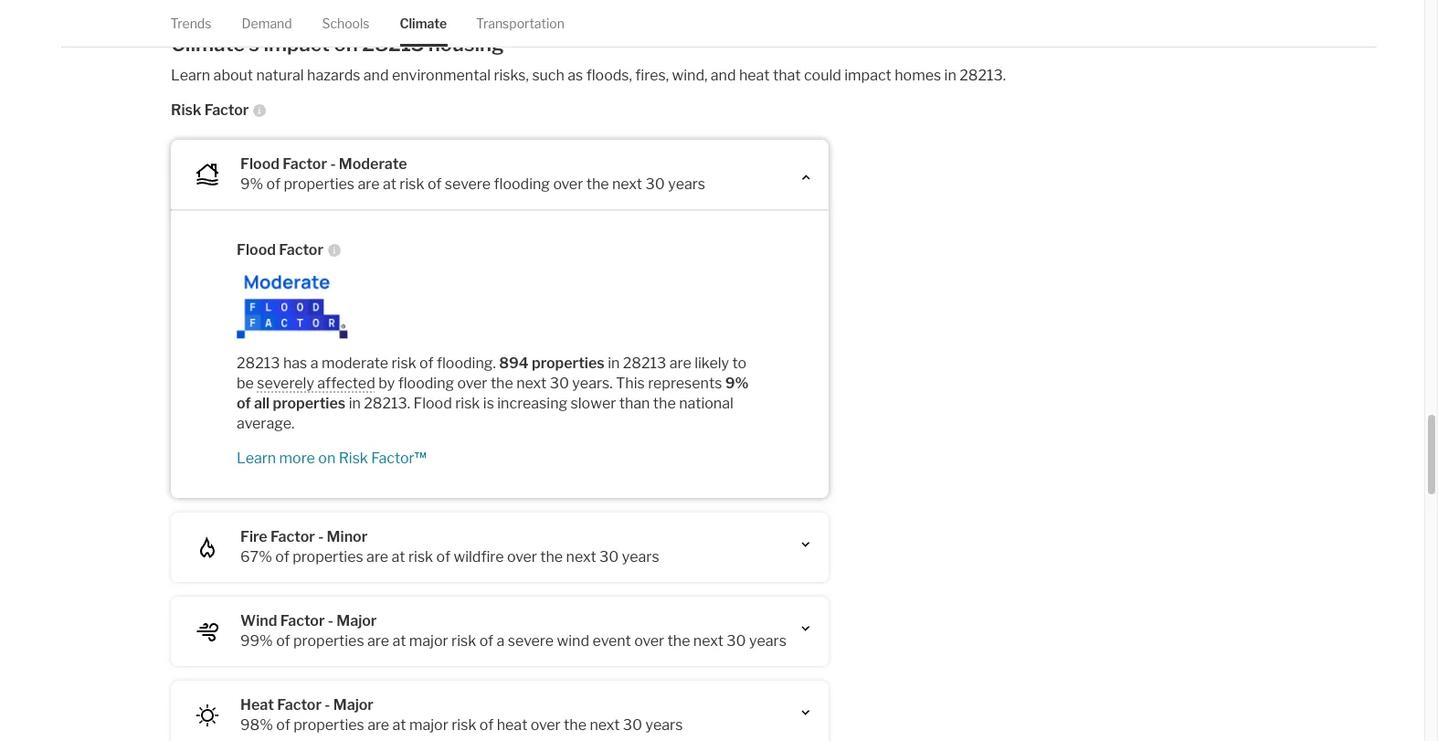 Task type: vqa. For each thing, say whether or not it's contained in the screenshot.
sixth cell from the right
no



Task type: locate. For each thing, give the bounding box(es) containing it.
on
[[334, 32, 358, 55], [318, 449, 336, 467]]

30 inside severely affected by flooding over the next 30 years. this represents 9% of all properties in 28213 . flood risk is increasing slower than
[[550, 374, 569, 392]]

- for wind
[[328, 612, 334, 629]]

- for flood
[[330, 155, 336, 172]]

are inside wind factor - major 99% of properties are at major        risk of a severe wind event over the next 30 years
[[367, 632, 389, 649]]

wildfire
[[454, 548, 504, 565]]

1 vertical spatial learn
[[237, 449, 276, 467]]

1 vertical spatial flooding
[[398, 374, 454, 392]]

1 vertical spatial major
[[333, 696, 374, 713]]

at inside fire factor - minor 67% of properties are at risk of wildfire over the next 30 years
[[392, 548, 405, 565]]

years inside "flood factor - moderate 9% of properties are at risk of severe flooding over the next 30 years"
[[668, 175, 706, 192]]

next
[[612, 175, 643, 192], [517, 374, 547, 392], [566, 548, 597, 565], [694, 632, 724, 649], [590, 716, 620, 734]]

0 horizontal spatial a
[[311, 354, 319, 372]]

2 major from the top
[[409, 716, 449, 734]]

next inside wind factor - major 99% of properties are at major        risk of a severe wind event over the next 30 years
[[694, 632, 724, 649]]

the inside heat factor - major 98% of properties are at major        risk of heat over the next 30 years
[[564, 716, 587, 734]]

894
[[499, 354, 529, 372]]

risk inside heat factor - major 98% of properties are at major        risk of heat over the next 30 years
[[452, 716, 477, 734]]

a left 'wind'
[[497, 632, 505, 649]]

severely
[[257, 374, 314, 392]]

housing
[[429, 32, 504, 55]]

are inside "flood factor - moderate 9% of properties are at risk of severe flooding over the next 30 years"
[[358, 175, 380, 192]]

in down affected on the left of the page
[[349, 394, 361, 412]]

0 vertical spatial in
[[945, 66, 957, 84]]

wind,
[[672, 66, 708, 84]]

impact
[[264, 32, 330, 55], [845, 66, 892, 84]]

1 horizontal spatial in
[[608, 354, 620, 372]]

0 vertical spatial severe
[[445, 175, 491, 192]]

risks,
[[494, 66, 529, 84]]

1 vertical spatial on
[[318, 449, 336, 467]]

0 vertical spatial major
[[337, 612, 377, 629]]

28213
[[362, 32, 424, 55], [237, 354, 280, 372], [623, 354, 667, 372], [364, 394, 408, 412]]

are likely to be
[[237, 354, 747, 392]]

0 horizontal spatial impact
[[264, 32, 330, 55]]

properties inside wind factor - major 99% of properties are at major        risk of a severe wind event over the next 30 years
[[293, 632, 364, 649]]

1 horizontal spatial a
[[497, 632, 505, 649]]

factor
[[204, 101, 249, 118], [283, 155, 327, 172], [279, 241, 324, 258], [271, 528, 315, 545], [280, 612, 325, 629], [277, 696, 322, 713]]

2 and from the left
[[711, 66, 736, 84]]

0 horizontal spatial and
[[364, 66, 389, 84]]

learn down average.
[[237, 449, 276, 467]]

0 vertical spatial major
[[409, 632, 448, 649]]

risk
[[400, 175, 425, 192], [392, 354, 417, 372], [455, 394, 480, 412], [409, 548, 433, 565], [452, 632, 476, 649], [452, 716, 477, 734]]

moderate
[[322, 354, 389, 372]]

0 vertical spatial on
[[334, 32, 358, 55]]

impact right could
[[845, 66, 892, 84]]

1 horizontal spatial severe
[[508, 632, 554, 649]]

and
[[364, 66, 389, 84], [711, 66, 736, 84]]

climate
[[400, 16, 448, 31]]

impact down demand
[[264, 32, 330, 55]]

of
[[267, 175, 281, 192], [428, 175, 442, 192], [420, 354, 434, 372], [237, 394, 251, 412], [275, 548, 290, 565], [437, 548, 451, 565], [276, 632, 290, 649], [480, 632, 494, 649], [276, 716, 290, 734], [480, 716, 494, 734]]

in up this
[[608, 354, 620, 372]]

0 horizontal spatial severe
[[445, 175, 491, 192]]

0 vertical spatial a
[[311, 354, 319, 372]]

- right heat
[[325, 696, 330, 713]]

at inside wind factor - major 99% of properties are at major        risk of a severe wind event over the next 30 years
[[393, 632, 406, 649]]

years inside wind factor - major 99% of properties are at major        risk of a severe wind event over the next 30 years
[[750, 632, 787, 649]]

1 horizontal spatial and
[[711, 66, 736, 84]]

0 vertical spatial flood
[[240, 155, 280, 172]]

risk inside wind factor - major 99% of properties are at major        risk of a severe wind event over the next 30 years
[[452, 632, 476, 649]]

major
[[337, 612, 377, 629], [333, 696, 374, 713]]

1 vertical spatial heat
[[497, 716, 528, 734]]

0 vertical spatial learn
[[171, 66, 210, 84]]

properties inside severely affected by flooding over the next 30 years. this represents 9% of all properties in 28213 . flood risk is increasing slower than
[[273, 394, 346, 412]]

on for impact
[[334, 32, 358, 55]]

over
[[553, 175, 583, 192], [458, 374, 488, 392], [507, 548, 537, 565], [635, 632, 665, 649], [531, 716, 561, 734]]

0 horizontal spatial learn
[[171, 66, 210, 84]]

flood inside severely affected by flooding over the next 30 years. this represents 9% of all properties in 28213 . flood risk is increasing slower than
[[414, 394, 452, 412]]

1 horizontal spatial 9%
[[726, 374, 749, 392]]

- left minor
[[318, 528, 324, 545]]

1 horizontal spatial heat
[[739, 66, 770, 84]]

factor inside heat factor - major 98% of properties are at major        risk of heat over the next 30 years
[[277, 696, 322, 713]]

risk inside fire factor - minor 67% of properties are at risk of wildfire over the next 30 years
[[409, 548, 433, 565]]

major inside wind factor - major 99% of properties are at major        risk of a severe wind event over the next 30 years
[[409, 632, 448, 649]]

fire factor - minor 67% of properties are at risk of wildfire over the next 30 years
[[240, 528, 660, 565]]

than
[[620, 394, 650, 412]]

and right wind,
[[711, 66, 736, 84]]

at
[[383, 175, 397, 192], [392, 548, 405, 565], [393, 632, 406, 649], [393, 716, 406, 734]]

is
[[483, 394, 494, 412]]

major inside heat factor - major 98% of properties are at major        risk of heat over the next 30 years
[[409, 716, 449, 734]]

severe inside wind factor - major 99% of properties are at major        risk of a severe wind event over the next 30 years
[[508, 632, 554, 649]]

properties inside "flood factor - moderate 9% of properties are at risk of severe flooding over the next 30 years"
[[284, 175, 355, 192]]

properties for heat factor - major 98% of properties are at major        risk of heat over the next 30 years
[[294, 716, 364, 734]]

1 vertical spatial risk
[[339, 449, 368, 467]]

- right wind
[[328, 612, 334, 629]]

1 vertical spatial 9%
[[726, 374, 749, 392]]

represents
[[648, 374, 722, 392]]

event
[[593, 632, 631, 649]]

risk factor
[[171, 101, 249, 118]]

0 vertical spatial flooding
[[494, 175, 550, 192]]

factor inside wind factor - major 99% of properties are at major        risk of a severe wind event over the next 30 years
[[280, 612, 325, 629]]

0 horizontal spatial heat
[[497, 716, 528, 734]]

and right hazards
[[364, 66, 389, 84]]

1 vertical spatial impact
[[845, 66, 892, 84]]

about
[[214, 66, 253, 84]]

a
[[311, 354, 319, 372], [497, 632, 505, 649]]

factor inside fire factor - minor 67% of properties are at risk of wildfire over the next 30 years
[[271, 528, 315, 545]]

flooding.
[[437, 354, 496, 372]]

at for heat
[[393, 716, 406, 734]]

all
[[254, 394, 270, 412]]

28213.
[[960, 66, 1006, 84]]

9%
[[240, 175, 263, 192], [726, 374, 749, 392]]

properties down severely
[[273, 394, 346, 412]]

a right has on the left of the page
[[311, 354, 319, 372]]

next inside "flood factor - moderate 9% of properties are at risk of severe flooding over the next 30 years"
[[612, 175, 643, 192]]

demand
[[242, 16, 293, 31]]

9% down to
[[726, 374, 749, 392]]

- for heat
[[325, 696, 330, 713]]

a inside wind factor - major 99% of properties are at major        risk of a severe wind event over the next 30 years
[[497, 632, 505, 649]]

more
[[279, 449, 315, 467]]

at for flooding
[[383, 175, 397, 192]]

factor inside "flood factor - moderate 9% of properties are at risk of severe flooding over the next 30 years"
[[283, 155, 327, 172]]

0 vertical spatial heat
[[739, 66, 770, 84]]

such
[[532, 66, 565, 84]]

risk down climate's
[[171, 101, 201, 118]]

1 vertical spatial severe
[[508, 632, 554, 649]]

properties inside heat factor - major 98% of properties are at major        risk of heat over the next 30 years
[[294, 716, 364, 734]]

at inside "flood factor - moderate 9% of properties are at risk of severe flooding over the next 30 years"
[[383, 175, 397, 192]]

1 vertical spatial major
[[409, 716, 449, 734]]

heat
[[739, 66, 770, 84], [497, 716, 528, 734]]

wind
[[557, 632, 590, 649]]

heat factor - major 98% of properties are at major        risk of heat over the next 30 years
[[240, 696, 683, 734]]

1 horizontal spatial flooding
[[494, 175, 550, 192]]

learn more on risk factor™
[[237, 449, 427, 467]]

30
[[646, 175, 665, 192], [550, 374, 569, 392], [600, 548, 619, 565], [727, 632, 746, 649], [623, 716, 643, 734]]

2 vertical spatial flood
[[414, 394, 452, 412]]

- inside fire factor - minor 67% of properties are at risk of wildfire over the next 30 years
[[318, 528, 324, 545]]

severe
[[445, 175, 491, 192], [508, 632, 554, 649]]

1 major from the top
[[409, 632, 448, 649]]

properties inside fire factor - minor 67% of properties are at risk of wildfire over the next 30 years
[[293, 548, 364, 565]]

1 vertical spatial a
[[497, 632, 505, 649]]

risk
[[171, 101, 201, 118], [339, 449, 368, 467]]

flooding inside "flood factor - moderate 9% of properties are at risk of severe flooding over the next 30 years"
[[494, 175, 550, 192]]

- inside heat factor - major 98% of properties are at major        risk of heat over the next 30 years
[[325, 696, 330, 713]]

flooding
[[494, 175, 550, 192], [398, 374, 454, 392]]

major
[[409, 632, 448, 649], [409, 716, 449, 734]]

- inside wind factor - major 99% of properties are at major        risk of a severe wind event over the next 30 years
[[328, 612, 334, 629]]

wind factor - major 99% of properties are at major        risk of a severe wind event over the next 30 years
[[240, 612, 787, 649]]

9% inside severely affected by flooding over the next 30 years. this represents 9% of all properties in 28213 . flood risk is increasing slower than
[[726, 374, 749, 392]]

2 horizontal spatial in
[[945, 66, 957, 84]]

are inside fire factor - minor 67% of properties are at risk of wildfire over the next 30 years
[[367, 548, 389, 565]]

learn
[[171, 66, 210, 84], [237, 449, 276, 467]]

flood
[[240, 155, 280, 172], [237, 241, 276, 258], [414, 394, 452, 412]]

properties right 98% at left
[[294, 716, 364, 734]]

the national average.
[[237, 394, 734, 432]]

properties down moderate
[[284, 175, 355, 192]]

flooding inside severely affected by flooding over the next 30 years. this represents 9% of all properties in 28213 . flood risk is increasing slower than
[[398, 374, 454, 392]]

learn up the risk factor
[[171, 66, 210, 84]]

next inside heat factor - major 98% of properties are at major        risk of heat over the next 30 years
[[590, 716, 620, 734]]

wind
[[240, 612, 277, 629]]

fires,
[[636, 66, 669, 84]]

severely affected by flooding over the next 30 years. this represents 9% of all properties in 28213 . flood risk is increasing slower than
[[237, 374, 749, 412]]

schools
[[323, 16, 370, 31]]

9% up flood factor
[[240, 175, 263, 192]]

at inside heat factor - major 98% of properties are at major        risk of heat over the next 30 years
[[393, 716, 406, 734]]

on for more
[[318, 449, 336, 467]]

on down schools
[[334, 32, 358, 55]]

learn about natural hazards and environmental risks, such as floods, fires, wind, and heat that      could impact homes in 28213.
[[171, 66, 1006, 84]]

properties
[[284, 175, 355, 192], [532, 354, 605, 372], [273, 394, 346, 412], [293, 548, 364, 565], [293, 632, 364, 649], [294, 716, 364, 734]]

on right more
[[318, 449, 336, 467]]

1 vertical spatial flood
[[237, 241, 276, 258]]

are
[[358, 175, 380, 192], [670, 354, 692, 372], [367, 548, 389, 565], [367, 632, 389, 649], [368, 716, 390, 734]]

years
[[668, 175, 706, 192], [622, 548, 660, 565], [750, 632, 787, 649], [646, 716, 683, 734]]

0 vertical spatial risk
[[171, 101, 201, 118]]

at for over
[[392, 548, 405, 565]]

properties right 99%
[[293, 632, 364, 649]]

0 vertical spatial 9%
[[240, 175, 263, 192]]

0 horizontal spatial 9%
[[240, 175, 263, 192]]

factor for flood factor - moderate 9% of properties are at risk of severe flooding over the next 30 years
[[283, 155, 327, 172]]

climate's
[[171, 32, 259, 55]]

the inside severely affected by flooding over the next 30 years. this represents 9% of all properties in 28213 . flood risk is increasing slower than
[[491, 374, 513, 392]]

risk left 'factor™'
[[339, 449, 368, 467]]

2 vertical spatial in
[[349, 394, 361, 412]]

the
[[587, 175, 609, 192], [491, 374, 513, 392], [653, 394, 676, 412], [540, 548, 563, 565], [668, 632, 691, 649], [564, 716, 587, 734]]

the inside the national average.
[[653, 394, 676, 412]]

0 horizontal spatial flooding
[[398, 374, 454, 392]]

flood inside "flood factor - moderate 9% of properties are at risk of severe flooding over the next 30 years"
[[240, 155, 280, 172]]

- inside "flood factor - moderate 9% of properties are at risk of severe flooding over the next 30 years"
[[330, 155, 336, 172]]

28213 down by on the bottom
[[364, 394, 408, 412]]

major inside heat factor - major 98% of properties are at major        risk of heat over the next 30 years
[[333, 696, 374, 713]]

in
[[945, 66, 957, 84], [608, 354, 620, 372], [349, 394, 361, 412]]

trends
[[171, 16, 212, 31]]

0 horizontal spatial in
[[349, 394, 361, 412]]

major for heat
[[333, 696, 374, 713]]

properties down minor
[[293, 548, 364, 565]]

properties up "years."
[[532, 354, 605, 372]]

that
[[773, 66, 801, 84]]

in left 28213.
[[945, 66, 957, 84]]

1 horizontal spatial learn
[[237, 449, 276, 467]]

flood for flood factor - moderate 9% of properties are at risk of severe flooding over the next 30 years
[[240, 155, 280, 172]]

major inside wind factor - major 99% of properties are at major        risk of a severe wind event over the next 30 years
[[337, 612, 377, 629]]

factor for heat factor - major 98% of properties are at major        risk of heat over the next 30 years
[[277, 696, 322, 713]]

-
[[330, 155, 336, 172], [318, 528, 324, 545], [328, 612, 334, 629], [325, 696, 330, 713]]

at for a
[[393, 632, 406, 649]]

- left moderate
[[330, 155, 336, 172]]

are inside heat factor - major 98% of properties are at major        risk of heat over the next 30 years
[[368, 716, 390, 734]]



Task type: describe. For each thing, give the bounding box(es) containing it.
as
[[568, 66, 583, 84]]

9% inside "flood factor - moderate 9% of properties are at risk of severe flooding over the next 30 years"
[[240, 175, 263, 192]]

0 vertical spatial impact
[[264, 32, 330, 55]]

the inside wind factor - major 99% of properties are at major        risk of a severe wind event over the next 30 years
[[668, 632, 691, 649]]

to
[[733, 354, 747, 372]]

by
[[379, 374, 395, 392]]

are inside are likely to be
[[670, 354, 692, 372]]

learn for learn more on risk factor™
[[237, 449, 276, 467]]

floods,
[[587, 66, 632, 84]]

1 and from the left
[[364, 66, 389, 84]]

major for heat
[[409, 716, 449, 734]]

environmental
[[392, 66, 491, 84]]

transportation
[[477, 16, 565, 31]]

30 inside fire factor - minor 67% of properties are at risk of wildfire over the next 30 years
[[600, 548, 619, 565]]

major for a
[[409, 632, 448, 649]]

transportation link
[[477, 0, 565, 47]]

likely
[[695, 354, 729, 372]]

major for wind
[[337, 612, 377, 629]]

flood factor - moderate 9% of properties are at risk of severe flooding over the next 30 years
[[240, 155, 706, 192]]

could
[[804, 66, 842, 84]]

years inside heat factor - major 98% of properties are at major        risk of heat over the next 30 years
[[646, 716, 683, 734]]

over inside "flood factor - moderate 9% of properties are at risk of severe flooding over the next 30 years"
[[553, 175, 583, 192]]

are for fire factor - minor 67% of properties are at risk of wildfire over the next 30 years
[[367, 548, 389, 565]]

28213 up be
[[237, 354, 280, 372]]

30 inside heat factor - major 98% of properties are at major        risk of heat over the next 30 years
[[623, 716, 643, 734]]

moderate
[[339, 155, 407, 172]]

properties for fire factor - minor 67% of properties are at risk of wildfire over the next 30 years
[[293, 548, 364, 565]]

flood for flood factor
[[237, 241, 276, 258]]

severe inside "flood factor - moderate 9% of properties are at risk of severe flooding over the next 30 years"
[[445, 175, 491, 192]]

are for flood factor - moderate 9% of properties are at risk of severe flooding over the next 30 years
[[358, 175, 380, 192]]

1 vertical spatial in
[[608, 354, 620, 372]]

trends link
[[171, 0, 212, 47]]

over inside wind factor - major 99% of properties are at major        risk of a severe wind event over the next 30 years
[[635, 632, 665, 649]]

1 horizontal spatial risk
[[339, 449, 368, 467]]

factor for risk factor
[[204, 101, 249, 118]]

has
[[283, 354, 307, 372]]

are for wind factor - major 99% of properties are at major        risk of a severe wind event over the next 30 years
[[367, 632, 389, 649]]

.
[[408, 394, 411, 412]]

of inside severely affected by flooding over the next 30 years. this represents 9% of all properties in 28213 . flood risk is increasing slower than
[[237, 394, 251, 412]]

this
[[616, 374, 645, 392]]

in inside severely affected by flooding over the next 30 years. this represents 9% of all properties in 28213 . flood risk is increasing slower than
[[349, 394, 361, 412]]

0 horizontal spatial risk
[[171, 101, 201, 118]]

next inside severely affected by flooding over the next 30 years. this represents 9% of all properties in 28213 . flood risk is increasing slower than
[[517, 374, 547, 392]]

minor
[[327, 528, 368, 545]]

schools link
[[323, 0, 370, 47]]

factor for flood factor
[[279, 241, 324, 258]]

learn for learn about natural hazards and environmental risks, such as floods, fires, wind, and heat that      could impact homes in 28213.
[[171, 66, 210, 84]]

99%
[[240, 632, 273, 649]]

30 inside "flood factor - moderate 9% of properties are at risk of severe flooding over the next 30 years"
[[646, 175, 665, 192]]

28213 inside severely affected by flooding over the next 30 years. this represents 9% of all properties in 28213 . flood risk is increasing slower than
[[364, 394, 408, 412]]

affected
[[317, 374, 375, 392]]

risk inside "flood factor - moderate 9% of properties are at risk of severe flooding over the next 30 years"
[[400, 175, 425, 192]]

homes
[[895, 66, 942, 84]]

flood factor
[[237, 241, 324, 258]]

28213 up this
[[623, 354, 667, 372]]

slower
[[571, 394, 616, 412]]

28213 has a moderate risk of flooding. 894 properties in 28213
[[237, 354, 667, 372]]

climate link
[[400, 0, 448, 47]]

properties for wind factor - major 99% of properties are at major        risk of a severe wind event over the next 30 years
[[293, 632, 364, 649]]

67%
[[240, 548, 272, 565]]

fire
[[240, 528, 268, 545]]

over inside fire factor - minor 67% of properties are at risk of wildfire over the next 30 years
[[507, 548, 537, 565]]

1 horizontal spatial impact
[[845, 66, 892, 84]]

are for heat factor - major 98% of properties are at major        risk of heat over the next 30 years
[[368, 716, 390, 734]]

factor for fire factor - minor 67% of properties are at risk of wildfire over the next 30 years
[[271, 528, 315, 545]]

30 inside wind factor - major 99% of properties are at major        risk of a severe wind event over the next 30 years
[[727, 632, 746, 649]]

98%
[[240, 716, 273, 734]]

climate's impact on 28213 housing
[[171, 32, 504, 55]]

- for fire
[[318, 528, 324, 545]]

factor for wind factor - major 99% of properties are at major        risk of a severe wind event over the next 30 years
[[280, 612, 325, 629]]

natural
[[256, 66, 304, 84]]

next inside fire factor - minor 67% of properties are at risk of wildfire over the next 30 years
[[566, 548, 597, 565]]

properties for flood factor - moderate 9% of properties are at risk of severe flooding over the next 30 years
[[284, 175, 355, 192]]

average.
[[237, 415, 295, 432]]

demand link
[[242, 0, 293, 47]]

the inside fire factor - minor 67% of properties are at risk of wildfire over the next 30 years
[[540, 548, 563, 565]]

flood factor score logo image
[[237, 275, 763, 339]]

heat
[[240, 696, 274, 713]]

over inside severely affected by flooding over the next 30 years. this represents 9% of all properties in 28213 . flood risk is increasing slower than
[[458, 374, 488, 392]]

28213 down climate
[[362, 32, 424, 55]]

the inside "flood factor - moderate 9% of properties are at risk of severe flooding over the next 30 years"
[[587, 175, 609, 192]]

increasing
[[498, 394, 568, 412]]

years inside fire factor - minor 67% of properties are at risk of wildfire over the next 30 years
[[622, 548, 660, 565]]

heat inside heat factor - major 98% of properties are at major        risk of heat over the next 30 years
[[497, 716, 528, 734]]

national
[[679, 394, 734, 412]]

be
[[237, 374, 254, 392]]

learn more on risk factor™ link
[[237, 448, 763, 468]]

risk inside severely affected by flooding over the next 30 years. this represents 9% of all properties in 28213 . flood risk is increasing slower than
[[455, 394, 480, 412]]

years.
[[573, 374, 613, 392]]

over inside heat factor - major 98% of properties are at major        risk of heat over the next 30 years
[[531, 716, 561, 734]]

factor™
[[371, 449, 427, 467]]

hazards
[[307, 66, 361, 84]]



